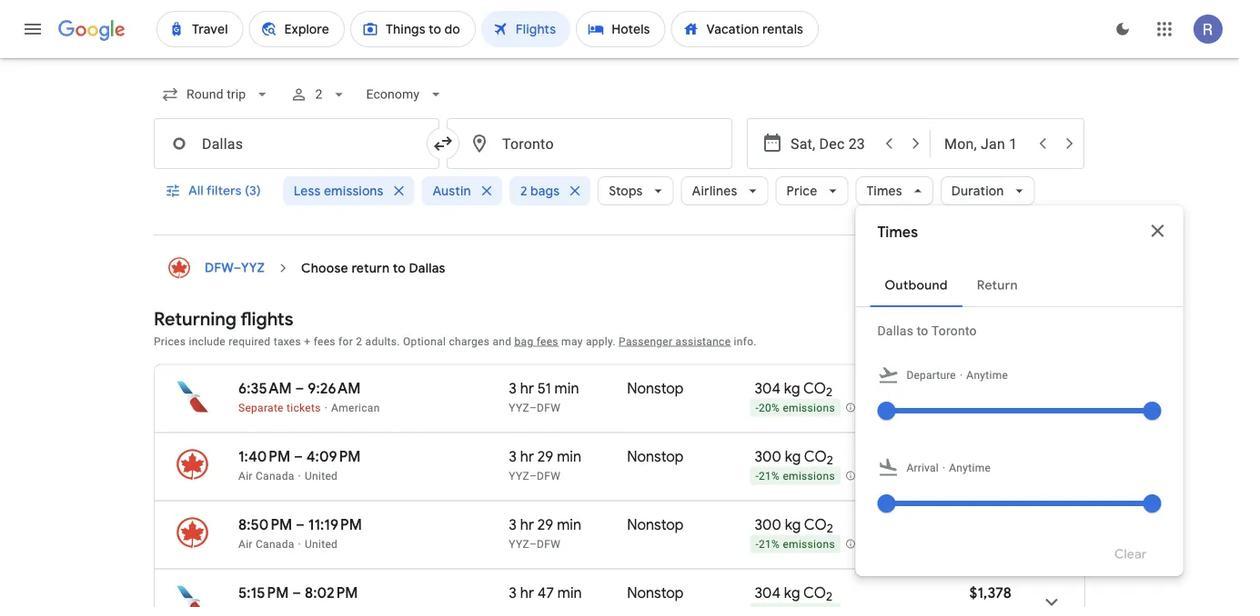 Task type: vqa. For each thing, say whether or not it's contained in the screenshot.
Previous image at the left
no



Task type: locate. For each thing, give the bounding box(es) containing it.
dfw down 51
[[537, 402, 561, 415]]

0 vertical spatial 3 hr 29 min yyz – dfw
[[509, 448, 582, 483]]

round for $1,258
[[962, 403, 992, 416]]

0 vertical spatial times
[[867, 183, 903, 200]]

3 hr 47 min
[[509, 585, 582, 603]]

round
[[962, 403, 992, 416], [962, 471, 992, 484]]

1 horizontal spatial fees
[[537, 336, 559, 349]]

1 horizontal spatial  image
[[943, 460, 946, 478]]

Arrival time: 8:02 PM. text field
[[305, 585, 358, 603]]

2 300 from the top
[[755, 516, 782, 535]]

3 left 51
[[509, 380, 517, 399]]

dallas inside search box
[[878, 324, 914, 339]]

1 united from the top
[[305, 470, 338, 483]]

1 vertical spatial 304
[[755, 585, 781, 603]]

trip
[[995, 403, 1012, 416], [995, 471, 1012, 484]]

1 vertical spatial air canada
[[238, 539, 294, 551]]

1 vertical spatial anytime
[[949, 463, 991, 475]]

0 vertical spatial united
[[305, 470, 338, 483]]

-
[[756, 403, 759, 416], [756, 471, 759, 484], [756, 539, 759, 552]]

 image right arrival
[[943, 460, 946, 478]]

2 trip from the top
[[995, 471, 1012, 484]]

0 vertical spatial -21% emissions
[[756, 471, 835, 484]]

hr inside 3 hr 51 min yyz – dfw
[[520, 380, 534, 399]]

1 3 from the top
[[509, 380, 517, 399]]

2 air from the top
[[238, 539, 253, 551]]

(3)
[[245, 183, 261, 200]]

1 21% from the top
[[759, 471, 780, 484]]

1 canada from the top
[[256, 470, 294, 483]]

dallas
[[409, 261, 446, 277], [878, 324, 914, 339]]

anytime down toronto
[[967, 370, 1008, 383]]

hr left 51
[[520, 380, 534, 399]]

times down departure text box at the right of the page
[[867, 183, 903, 200]]

choose
[[301, 261, 348, 277]]

– up flights
[[234, 261, 241, 277]]

1 vertical spatial total duration 3 hr 29 min. element
[[509, 516, 627, 538]]

dfw for 1:40 pm – 4:09 pm
[[537, 470, 561, 483]]

returning
[[154, 308, 237, 331]]

3 nonstop flight. element from the top
[[627, 516, 684, 538]]

Return text field
[[945, 120, 1028, 169]]

29
[[538, 448, 554, 467], [538, 516, 554, 535]]

3 left 47
[[509, 585, 517, 603]]

price button
[[776, 170, 848, 213]]

1 304 from the top
[[755, 380, 781, 399]]

dallas up departure at right bottom
[[878, 324, 914, 339]]

2 hr from the top
[[520, 448, 534, 467]]

3 hr 29 min yyz – dfw for 11:19 pm
[[509, 516, 582, 551]]

1 vertical spatial air
[[238, 539, 253, 551]]

min inside 3 hr 51 min yyz – dfw
[[555, 380, 579, 399]]

yyz down 3 hr 51 min yyz – dfw
[[509, 470, 530, 483]]

0 vertical spatial air canada
[[238, 470, 294, 483]]

may
[[562, 336, 583, 349]]

min down 3 hr 51 min yyz – dfw
[[557, 448, 582, 467]]

300 for 11:19 pm
[[755, 516, 782, 535]]

dfw down 3 hr 51 min yyz – dfw
[[537, 470, 561, 483]]

29 up 3 hr 47 min
[[538, 516, 554, 535]]

include
[[189, 336, 226, 349]]

min up total duration 3 hr 47 min. element
[[557, 516, 582, 535]]

apply.
[[586, 336, 616, 349]]

– down total duration 3 hr 51 min. element at the bottom
[[530, 402, 537, 415]]

1 horizontal spatial to
[[917, 324, 929, 339]]

1 - from the top
[[756, 403, 759, 416]]

round inside $1,258 round trip
[[962, 403, 992, 416]]

bag fees button
[[515, 336, 559, 349]]

2 vertical spatial -
[[756, 539, 759, 552]]

0 vertical spatial total duration 3 hr 29 min. element
[[509, 448, 627, 470]]

min for 4:09 pm
[[557, 448, 582, 467]]

1 co from the top
[[804, 380, 826, 399]]

0 vertical spatial 29
[[538, 448, 554, 467]]

4 nonstop from the top
[[627, 585, 684, 603]]

9:26 am
[[308, 380, 361, 399]]

kg for 4:09 pm
[[785, 448, 801, 467]]

$1,295 round trip
[[962, 448, 1012, 484]]

air canada down 1:40 pm text field on the left
[[238, 470, 294, 483]]

united down 11:19 pm
[[305, 539, 338, 551]]

return
[[352, 261, 390, 277]]

0 vertical spatial trip
[[995, 403, 1012, 416]]

1 horizontal spatial dallas
[[878, 324, 914, 339]]

3 hr 29 min yyz – dfw up 3 hr 47 min
[[509, 516, 582, 551]]

3 for 11:19 pm
[[509, 516, 517, 535]]

hr up 3 hr 47 min
[[520, 516, 534, 535]]

None field
[[154, 79, 279, 111], [359, 79, 452, 111], [154, 79, 279, 111], [359, 79, 452, 111]]

1 vertical spatial 300 kg co 2
[[755, 516, 833, 537]]

 image for departure
[[960, 367, 963, 385]]

1 nonstop flight. element from the top
[[627, 380, 684, 401]]

round down '$1,258'
[[962, 403, 992, 416]]

2 29 from the top
[[538, 516, 554, 535]]

round inside $1,295 round trip
[[962, 471, 992, 484]]

to left toronto
[[917, 324, 929, 339]]

anytime for departure
[[967, 370, 1008, 383]]

1 round from the top
[[962, 403, 992, 416]]

total duration 3 hr 29 min. element
[[509, 448, 627, 470], [509, 516, 627, 538]]

11:19 pm
[[308, 516, 362, 535]]

anytime right arrival
[[949, 463, 991, 475]]

emissions for 9:26 am
[[783, 403, 835, 416]]

$1,295
[[969, 448, 1012, 467]]

2
[[315, 87, 322, 102], [520, 183, 527, 200], [356, 336, 362, 349], [826, 386, 833, 401], [827, 454, 833, 469], [827, 522, 833, 537], [826, 590, 833, 606]]

trip for $1,295
[[995, 471, 1012, 484]]

fees
[[314, 336, 336, 349], [537, 336, 559, 349]]

air canada for 1:40 pm
[[238, 470, 294, 483]]

3 hr 29 min yyz – dfw down 3 hr 51 min yyz – dfw
[[509, 448, 582, 483]]

1 air from the top
[[238, 470, 253, 483]]

min
[[555, 380, 579, 399], [557, 448, 582, 467], [557, 516, 582, 535], [558, 585, 582, 603]]

6:35 am – 9:26 am
[[238, 380, 361, 399]]

min for 9:26 am
[[555, 380, 579, 399]]

air canada down departure time: 8:50 pm. text field
[[238, 539, 294, 551]]

2 21% from the top
[[759, 539, 780, 552]]

adults.
[[365, 336, 400, 349]]

Departure time: 8:50 PM. text field
[[238, 516, 292, 535]]

canada
[[256, 470, 294, 483], [256, 539, 294, 551]]

1 300 from the top
[[755, 448, 782, 467]]

passenger
[[619, 336, 673, 349]]

required
[[229, 336, 271, 349]]

1 vertical spatial  image
[[325, 402, 328, 415]]

0 vertical spatial dallas
[[409, 261, 446, 277]]

0 vertical spatial 304 kg co 2
[[755, 380, 833, 401]]

air canada
[[238, 470, 294, 483], [238, 539, 294, 551]]

dfw up 47
[[537, 539, 561, 551]]

stops button
[[598, 170, 674, 213]]

–
[[234, 261, 241, 277], [295, 380, 304, 399], [530, 402, 537, 415], [294, 448, 303, 467], [530, 470, 537, 483], [296, 516, 305, 535], [530, 539, 537, 551], [292, 585, 301, 603]]

2 -21% emissions from the top
[[756, 539, 835, 552]]

co
[[804, 380, 826, 399], [804, 448, 827, 467], [804, 516, 827, 535], [804, 585, 826, 603]]

4 hr from the top
[[520, 585, 534, 603]]

dfw for 8:50 pm – 11:19 pm
[[537, 539, 561, 551]]

1 300 kg co 2 from the top
[[755, 448, 833, 469]]

$1,378
[[969, 585, 1012, 603]]

1 vertical spatial 21%
[[759, 539, 780, 552]]

nonstop flight. element for 11:19 pm
[[627, 516, 684, 538]]

– up 3 hr 47 min
[[530, 539, 537, 551]]

nonstop flight. element
[[627, 380, 684, 401], [627, 448, 684, 470], [627, 516, 684, 538], [627, 585, 684, 606]]

3 hr 29 min yyz – dfw
[[509, 448, 582, 483], [509, 516, 582, 551]]

dfw up returning
[[205, 261, 234, 277]]

2 304 from the top
[[755, 585, 781, 603]]

air down departure time: 8:50 pm. text field
[[238, 539, 253, 551]]

none search field containing times
[[154, 73, 1183, 577]]

1 hr from the top
[[520, 380, 534, 399]]

trip inside $1,295 round trip
[[995, 471, 1012, 484]]

fees right bag
[[537, 336, 559, 349]]

0 horizontal spatial fees
[[314, 336, 336, 349]]

total duration 3 hr 47 min. element
[[509, 585, 627, 606]]

300 for 4:09 pm
[[755, 448, 782, 467]]

fees right +
[[314, 336, 336, 349]]

300 kg co 2
[[755, 448, 833, 469], [755, 516, 833, 537]]

leaves toronto pearson international airport at 5:15 pm on monday, january 1 and arrives at dallas/fort worth international airport at 8:02 pm on monday, january 1. element
[[238, 585, 358, 603]]

0 vertical spatial to
[[393, 261, 406, 277]]

300
[[755, 448, 782, 467], [755, 516, 782, 535]]

yyz inside 3 hr 51 min yyz – dfw
[[509, 402, 530, 415]]

3 down 3 hr 51 min yyz – dfw
[[509, 448, 517, 467]]

0 vertical spatial air
[[238, 470, 253, 483]]

total duration 3 hr 29 min. element for 4:09 pm
[[509, 448, 627, 470]]

co for 6:35 am – 9:26 am
[[804, 380, 826, 399]]

-21% emissions for 4:09 pm
[[756, 471, 835, 484]]

29 for 1:40 pm – 4:09 pm
[[538, 448, 554, 467]]

total duration 3 hr 29 min. element up total duration 3 hr 47 min. element
[[509, 516, 627, 538]]

1 vertical spatial trip
[[995, 471, 1012, 484]]

prices
[[154, 336, 186, 349]]

3 co from the top
[[804, 516, 827, 535]]

0 vertical spatial 300 kg co 2
[[755, 448, 833, 469]]

canada for 1:40 pm
[[256, 470, 294, 483]]

min right 51
[[555, 380, 579, 399]]

separate tickets
[[238, 402, 321, 415]]

1378 US dollars text field
[[969, 585, 1012, 603]]

0 vertical spatial 300
[[755, 448, 782, 467]]

yyz for 8:50 pm – 11:19 pm
[[509, 539, 530, 551]]

2 nonstop flight. element from the top
[[627, 448, 684, 470]]

2 button
[[282, 73, 355, 117]]

 image right departure at right bottom
[[960, 367, 963, 385]]

None search field
[[154, 73, 1183, 577]]

304 for 9:26 am's nonstop flight. element
[[755, 380, 781, 399]]

 image
[[960, 367, 963, 385], [325, 402, 328, 415], [943, 460, 946, 478]]

passenger assistance button
[[619, 336, 731, 349]]

– left 11:19 pm
[[296, 516, 305, 535]]

2 horizontal spatial  image
[[960, 367, 963, 385]]

yyz down total duration 3 hr 51 min. element at the bottom
[[509, 402, 530, 415]]

1:40 pm
[[238, 448, 290, 467]]

29 for 8:50 pm – 11:19 pm
[[538, 516, 554, 535]]

times down times popup button
[[878, 224, 918, 242]]

total duration 3 hr 29 min. element down 3 hr 51 min yyz – dfw
[[509, 448, 627, 470]]

2 nonstop from the top
[[627, 448, 684, 467]]

yyz up 3 hr 47 min
[[509, 539, 530, 551]]

 image down '9:26 am'
[[325, 402, 328, 415]]

0 vertical spatial 21%
[[759, 471, 780, 484]]

3 hr from the top
[[520, 516, 534, 535]]

29 down 3 hr 51 min yyz – dfw
[[538, 448, 554, 467]]

leaves toronto pearson international airport at 8:50 pm on monday, january 1 and arrives at dallas/fort worth international airport at 11:19 pm on monday, january 1. element
[[238, 516, 362, 535]]

round down the $1,295 on the bottom right
[[962, 471, 992, 484]]

1 air canada from the top
[[238, 470, 294, 483]]

2 3 hr 29 min yyz – dfw from the top
[[509, 516, 582, 551]]

to
[[393, 261, 406, 277], [917, 324, 929, 339]]

0 vertical spatial  image
[[960, 367, 963, 385]]

nonstop flight. element for 4:09 pm
[[627, 448, 684, 470]]

3 - from the top
[[756, 539, 759, 552]]

Arrival time: 9:26 AM. text field
[[308, 380, 361, 399]]

to right return
[[393, 261, 406, 277]]

canada down 1:40 pm text field on the left
[[256, 470, 294, 483]]

hr for 8:50 pm – 11:19 pm
[[520, 516, 534, 535]]

8:50 pm – 11:19 pm
[[238, 516, 362, 535]]

united for 4:09 pm
[[305, 470, 338, 483]]

304
[[755, 380, 781, 399], [755, 585, 781, 603]]

2 canada from the top
[[256, 539, 294, 551]]

0 horizontal spatial  image
[[325, 402, 328, 415]]

1 vertical spatial 304 kg co 2
[[755, 585, 833, 606]]

united
[[305, 470, 338, 483], [305, 539, 338, 551]]

toronto
[[932, 324, 977, 339]]

1 nonstop from the top
[[627, 380, 684, 399]]

emissions
[[324, 183, 384, 200], [783, 403, 835, 416], [783, 471, 835, 484], [783, 539, 835, 552]]

air for 8:50 pm
[[238, 539, 253, 551]]

2 total duration 3 hr 29 min. element from the top
[[509, 516, 627, 538]]

2 united from the top
[[305, 539, 338, 551]]

None text field
[[447, 119, 733, 170]]

1 trip from the top
[[995, 403, 1012, 416]]

300 kg co 2 for 4:09 pm
[[755, 448, 833, 469]]

-21% emissions
[[756, 471, 835, 484], [756, 539, 835, 552]]

0 vertical spatial -
[[756, 403, 759, 416]]

dallas to toronto
[[878, 324, 977, 339]]

trip inside $1,258 round trip
[[995, 403, 1012, 416]]

1 29 from the top
[[538, 448, 554, 467]]

Departure text field
[[791, 120, 874, 169]]

3 nonstop from the top
[[627, 516, 684, 535]]

3 up 3 hr 47 min
[[509, 516, 517, 535]]

and
[[493, 336, 512, 349]]

1 total duration 3 hr 29 min. element from the top
[[509, 448, 627, 470]]

4 co from the top
[[804, 585, 826, 603]]

air canada for 8:50 pm
[[238, 539, 294, 551]]

2 3 from the top
[[509, 448, 517, 467]]

1 3 hr 29 min yyz – dfw from the top
[[509, 448, 582, 483]]

trip down the $1,295 on the bottom right
[[995, 471, 1012, 484]]

2 - from the top
[[756, 471, 759, 484]]

0 horizontal spatial to
[[393, 261, 406, 277]]

0 horizontal spatial dallas
[[409, 261, 446, 277]]

1 vertical spatial 3 hr 29 min yyz – dfw
[[509, 516, 582, 551]]

times
[[867, 183, 903, 200], [878, 224, 918, 242]]

2 air canada from the top
[[238, 539, 294, 551]]

3 3 from the top
[[509, 516, 517, 535]]

2 inside returning flights prices include required taxes + fees for 2 adults. optional charges and bag fees may apply. passenger assistance
[[356, 336, 362, 349]]

1 vertical spatial 300
[[755, 516, 782, 535]]

hr down 3 hr 51 min yyz – dfw
[[520, 448, 534, 467]]

1 vertical spatial united
[[305, 539, 338, 551]]

hr left 47
[[520, 585, 534, 603]]

hr for 1:40 pm – 4:09 pm
[[520, 448, 534, 467]]

separate
[[238, 402, 284, 415]]

main menu image
[[22, 18, 44, 40]]

emissions for 4:09 pm
[[783, 471, 835, 484]]

0 vertical spatial 304
[[755, 380, 781, 399]]

None text field
[[154, 119, 440, 170]]

american
[[331, 402, 380, 415]]

1 vertical spatial -
[[756, 471, 759, 484]]

dfw
[[205, 261, 234, 277], [537, 402, 561, 415], [537, 470, 561, 483], [537, 539, 561, 551]]

– up tickets
[[295, 380, 304, 399]]

1 vertical spatial to
[[917, 324, 929, 339]]

21%
[[759, 471, 780, 484], [759, 539, 780, 552]]

nonstop for 11:19 pm
[[627, 516, 684, 535]]

yyz
[[241, 261, 265, 277], [509, 402, 530, 415], [509, 470, 530, 483], [509, 539, 530, 551]]

3 for 4:09 pm
[[509, 448, 517, 467]]

departure
[[907, 370, 956, 383]]

Arrival time: 11:19 PM. text field
[[308, 516, 362, 535]]

dfw inside 3 hr 51 min yyz – dfw
[[537, 402, 561, 415]]

21% for 4:09 pm
[[759, 471, 780, 484]]

304 kg co 2
[[755, 380, 833, 401], [755, 585, 833, 606]]

air down 1:40 pm text field on the left
[[238, 470, 253, 483]]

united down arrival time: 4:09 pm. text field
[[305, 470, 338, 483]]

yyz for 1:40 pm – 4:09 pm
[[509, 470, 530, 483]]

3 inside 3 hr 51 min yyz – dfw
[[509, 380, 517, 399]]

0 vertical spatial canada
[[256, 470, 294, 483]]

dallas right return
[[409, 261, 446, 277]]

1 vertical spatial 29
[[538, 516, 554, 535]]

2 300 kg co 2 from the top
[[755, 516, 833, 537]]

– right 5:15 pm on the bottom of page
[[292, 585, 301, 603]]

nonstop for 9:26 am
[[627, 380, 684, 399]]

1 vertical spatial canada
[[256, 539, 294, 551]]

2 vertical spatial  image
[[943, 460, 946, 478]]

Departure time: 1:40 PM. text field
[[238, 448, 290, 467]]

1 vertical spatial dallas
[[878, 324, 914, 339]]

swap origin and destination. image
[[432, 133, 454, 155]]

canada down departure time: 8:50 pm. text field
[[256, 539, 294, 551]]

0 vertical spatial anytime
[[967, 370, 1008, 383]]

united for 11:19 pm
[[305, 539, 338, 551]]

nonstop
[[627, 380, 684, 399], [627, 448, 684, 467], [627, 516, 684, 535], [627, 585, 684, 603]]

0 vertical spatial round
[[962, 403, 992, 416]]

2 co from the top
[[804, 448, 827, 467]]

1 vertical spatial -21% emissions
[[756, 539, 835, 552]]

2 round from the top
[[962, 471, 992, 484]]

hr
[[520, 380, 534, 399], [520, 448, 534, 467], [520, 516, 534, 535], [520, 585, 534, 603]]

1 vertical spatial round
[[962, 471, 992, 484]]

1 -21% emissions from the top
[[756, 471, 835, 484]]

trip down "1258 us dollars" text field
[[995, 403, 1012, 416]]

leaves toronto pearson international airport at 6:35 am on monday, january 1 and arrives at dallas/fort worth international airport at 9:26 am on monday, january 1. element
[[238, 380, 361, 399]]

2 bags button
[[509, 170, 591, 213]]

min for 11:19 pm
[[557, 516, 582, 535]]



Task type: describe. For each thing, give the bounding box(es) containing it.
change appearance image
[[1101, 7, 1145, 51]]

none text field inside search box
[[154, 119, 440, 170]]

all
[[188, 183, 204, 200]]

$1,258 round trip
[[962, 380, 1012, 416]]

 image for arrival
[[943, 460, 946, 478]]

3 for 9:26 am
[[509, 380, 517, 399]]

yyz for 6:35 am – 9:26 am
[[509, 402, 530, 415]]

airlines button
[[681, 170, 768, 213]]

5:15 pm
[[238, 585, 289, 603]]

1 fees from the left
[[314, 336, 336, 349]]

all filters (3) button
[[154, 170, 276, 213]]

canada for 8:50 pm
[[256, 539, 294, 551]]

hr for 6:35 am – 9:26 am
[[520, 380, 534, 399]]

less emissions button
[[283, 170, 415, 213]]

– down 3 hr 51 min yyz – dfw
[[530, 470, 537, 483]]

dfw – yyz
[[205, 261, 265, 277]]

300 kg co 2 for 11:19 pm
[[755, 516, 833, 537]]

4:09 pm
[[306, 448, 361, 467]]

1258 US dollars text field
[[969, 380, 1012, 399]]

austin button
[[422, 170, 502, 213]]

5:15 pm – 8:02 pm
[[238, 585, 358, 603]]

Departure time: 6:35 AM. text field
[[238, 380, 292, 399]]

flights
[[240, 308, 294, 331]]

co for 8:50 pm – 11:19 pm
[[804, 516, 827, 535]]

3 hr 51 min yyz – dfw
[[509, 380, 579, 415]]

nonstop for 4:09 pm
[[627, 448, 684, 467]]

1:40 pm – 4:09 pm
[[238, 448, 361, 467]]

-20% emissions
[[756, 403, 835, 416]]

1 vertical spatial times
[[878, 224, 918, 242]]

close dialog image
[[1147, 221, 1169, 242]]

nonstop flight. element for 9:26 am
[[627, 380, 684, 401]]

kg for 9:26 am
[[784, 380, 800, 399]]

-21% emissions for 11:19 pm
[[756, 539, 835, 552]]

Arrival time: 4:09 PM. text field
[[306, 448, 361, 467]]

bag
[[515, 336, 534, 349]]

4 nonstop flight. element from the top
[[627, 585, 684, 606]]

times inside popup button
[[867, 183, 903, 200]]

– inside 3 hr 51 min yyz – dfw
[[530, 402, 537, 415]]

$1,258
[[969, 380, 1012, 399]]

304 for 1st nonstop flight. element from the bottom
[[755, 585, 781, 603]]

duration
[[952, 183, 1004, 200]]

47
[[538, 585, 554, 603]]

bags
[[531, 183, 560, 200]]

emissions inside popup button
[[324, 183, 384, 200]]

returning flights main content
[[154, 251, 1086, 608]]

airlines
[[692, 183, 738, 200]]

returning flights prices include required taxes + fees for 2 adults. optional charges and bag fees may apply. passenger assistance
[[154, 308, 731, 349]]

- for $1,258
[[756, 403, 759, 416]]

2 fees from the left
[[537, 336, 559, 349]]

less
[[294, 183, 321, 200]]

leaves toronto pearson international airport at 1:40 pm on monday, january 1 and arrives at dallas/fort worth international airport at 4:09 pm on monday, january 1. element
[[238, 448, 361, 467]]

Departure time: 5:15 PM. text field
[[238, 585, 289, 603]]

duration button
[[941, 170, 1035, 213]]

round for $1,295
[[962, 471, 992, 484]]

emissions for 11:19 pm
[[783, 539, 835, 552]]

arrival
[[907, 463, 939, 475]]

total duration 3 hr 29 min. element for 11:19 pm
[[509, 516, 627, 538]]

trip for $1,258
[[995, 403, 1012, 416]]

choose return to dallas
[[301, 261, 446, 277]]

times button
[[856, 170, 933, 213]]

20%
[[759, 403, 780, 416]]

austin
[[433, 183, 471, 200]]

2 304 kg co 2 from the top
[[755, 585, 833, 606]]

less emissions
[[294, 183, 384, 200]]

tickets
[[287, 402, 321, 415]]

price
[[787, 183, 818, 200]]

2 inside popup button
[[315, 87, 322, 102]]

assistance
[[676, 336, 731, 349]]

yyz up flights
[[241, 261, 265, 277]]

min right 47
[[558, 585, 582, 603]]

8:02 pm
[[305, 585, 358, 603]]

- for $1,295
[[756, 471, 759, 484]]

8:50 pm
[[238, 516, 292, 535]]

optional
[[403, 336, 446, 349]]

taxes
[[274, 336, 301, 349]]

stops
[[609, 183, 643, 200]]

kg for 11:19 pm
[[785, 516, 801, 535]]

4 3 from the top
[[509, 585, 517, 603]]

1 304 kg co 2 from the top
[[755, 380, 833, 401]]

flight details. leaves toronto pearson international airport at 5:15 pm on monday, january 1 and arrives at dallas/fort worth international airport at 8:02 pm on monday, january 1. image
[[1030, 581, 1074, 608]]

– right 1:40 pm text field on the left
[[294, 448, 303, 467]]

6:35 am
[[238, 380, 292, 399]]

total duration 3 hr 51 min. element
[[509, 380, 627, 401]]

2 bags
[[520, 183, 560, 200]]

+
[[304, 336, 311, 349]]

21% for 11:19 pm
[[759, 539, 780, 552]]

dfw for 6:35 am – 9:26 am
[[537, 402, 561, 415]]

filters
[[206, 183, 242, 200]]

anytime for arrival
[[949, 463, 991, 475]]

3 hr 29 min yyz – dfw for 4:09 pm
[[509, 448, 582, 483]]

all filters (3)
[[188, 183, 261, 200]]

2 inside popup button
[[520, 183, 527, 200]]

for
[[339, 336, 353, 349]]

co for 1:40 pm – 4:09 pm
[[804, 448, 827, 467]]

charges
[[449, 336, 490, 349]]

air for 1:40 pm
[[238, 470, 253, 483]]

to inside the returning flights main content
[[393, 261, 406, 277]]

51
[[538, 380, 551, 399]]

1295 US dollars text field
[[969, 448, 1012, 467]]

dallas inside the returning flights main content
[[409, 261, 446, 277]]



